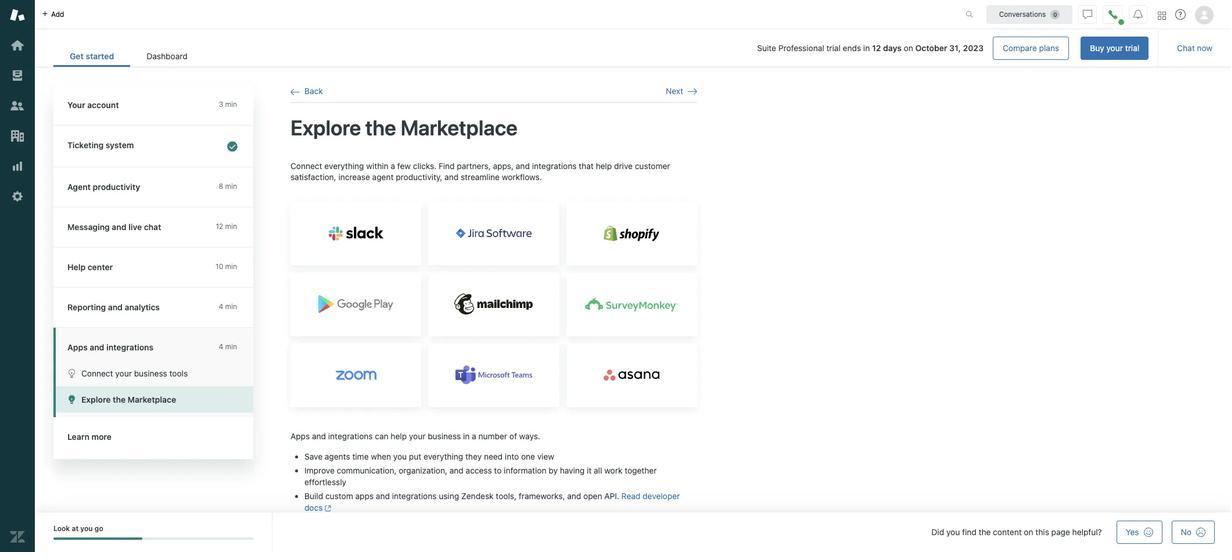 Task type: describe. For each thing, give the bounding box(es) containing it.
partners,
[[457, 161, 491, 171]]

october
[[916, 43, 948, 53]]

your for buy
[[1107, 43, 1124, 53]]

learn more
[[67, 432, 112, 442]]

10
[[216, 262, 223, 271]]

tools,
[[496, 491, 517, 501]]

streamline
[[461, 172, 500, 182]]

did
[[932, 527, 945, 537]]

apps and integrations can help your business in a number of ways.
[[291, 431, 541, 441]]

explore the marketplace inside button
[[81, 395, 176, 405]]

add button
[[35, 0, 71, 28]]

and up the save
[[312, 431, 326, 441]]

and inside heading
[[90, 342, 104, 352]]

number
[[479, 431, 507, 441]]

suite
[[758, 43, 777, 53]]

all
[[594, 466, 602, 476]]

min for your account
[[225, 100, 237, 109]]

read developer docs link
[[305, 491, 680, 513]]

learn
[[67, 432, 89, 442]]

workflows.
[[502, 172, 542, 182]]

the inside content-title 'region'
[[366, 115, 396, 140]]

compare plans button
[[993, 37, 1070, 60]]

center
[[88, 262, 113, 272]]

everything inside connect everything within a few clicks. find partners, apps, and integrations that help drive customer satisfaction, increase agent productivity, and streamline workflows.
[[325, 161, 364, 171]]

you inside save agents time when you put everything they need into one view improve communication, organization, and access to information by having it all work together effortlessly
[[393, 452, 407, 462]]

your account
[[67, 100, 119, 110]]

on inside section
[[904, 43, 914, 53]]

everything inside save agents time when you put everything they need into one view improve communication, organization, and access to information by having it all work together effortlessly
[[424, 452, 463, 462]]

a inside connect everything within a few clicks. find partners, apps, and integrations that help drive customer satisfaction, increase agent productivity, and streamline workflows.
[[391, 161, 395, 171]]

ticketing
[[67, 140, 104, 150]]

messaging
[[67, 222, 110, 232]]

and left analytics
[[108, 302, 123, 312]]

4 for reporting and analytics
[[219, 302, 223, 311]]

look
[[53, 524, 70, 533]]

save agents time when you put everything they need into one view improve communication, organization, and access to information by having it all work together effortlessly
[[305, 452, 657, 487]]

apps,
[[493, 161, 514, 171]]

compare plans
[[1003, 43, 1060, 53]]

customers image
[[10, 98, 25, 113]]

more
[[92, 432, 112, 442]]

1 vertical spatial in
[[463, 431, 470, 441]]

compare
[[1003, 43, 1037, 53]]

progress bar image
[[53, 538, 142, 540]]

apps
[[355, 491, 374, 501]]

did you find the content on this page helpful?
[[932, 527, 1103, 537]]

0 horizontal spatial you
[[80, 524, 93, 533]]

marketplace inside button
[[128, 395, 176, 405]]

and left open
[[567, 491, 581, 501]]

suite professional trial ends in 12 days on october 31, 2023
[[758, 43, 984, 53]]

at
[[72, 524, 79, 533]]

min for apps and integrations
[[225, 342, 237, 351]]

button displays agent's chat status as invisible. image
[[1083, 10, 1093, 19]]

this
[[1036, 527, 1050, 537]]

organization,
[[399, 466, 448, 476]]

account
[[87, 100, 119, 110]]

apps and integrations
[[67, 342, 154, 352]]

connect for connect everything within a few clicks. find partners, apps, and integrations that help drive customer satisfaction, increase agent productivity, and streamline workflows.
[[291, 161, 322, 171]]

chat now
[[1178, 43, 1213, 53]]

1 vertical spatial 12
[[216, 222, 223, 231]]

professional
[[779, 43, 825, 53]]

chat
[[1178, 43, 1195, 53]]

system
[[106, 140, 134, 150]]

started
[[86, 51, 114, 61]]

content
[[994, 527, 1022, 537]]

need
[[484, 452, 503, 462]]

main element
[[0, 0, 35, 552]]

section containing suite professional trial ends in
[[213, 37, 1149, 60]]

within
[[366, 161, 389, 171]]

conversations
[[1000, 10, 1046, 18]]

and right apps
[[376, 491, 390, 501]]

4 for apps and integrations
[[219, 342, 223, 351]]

apps and integrations heading
[[53, 328, 253, 360]]

learn more button
[[53, 417, 251, 457]]

8
[[219, 182, 223, 191]]

3 min
[[219, 100, 237, 109]]

ticketing system button
[[53, 126, 251, 167]]

open
[[584, 491, 602, 501]]

on inside footer
[[1024, 527, 1034, 537]]

zendesk support image
[[10, 8, 25, 23]]

few
[[398, 161, 411, 171]]

integrations inside connect everything within a few clicks. find partners, apps, and integrations that help drive customer satisfaction, increase agent productivity, and streamline workflows.
[[532, 161, 577, 171]]

help inside connect everything within a few clicks. find partners, apps, and integrations that help drive customer satisfaction, increase agent productivity, and streamline workflows.
[[596, 161, 612, 171]]

customer
[[635, 161, 671, 171]]

and up the workflows.
[[516, 161, 530, 171]]

your for connect
[[115, 369, 132, 378]]

and left live
[[112, 222, 126, 232]]

save
[[305, 452, 323, 462]]

dashboard
[[147, 51, 188, 61]]

min for help center
[[225, 262, 237, 271]]

content-title region
[[291, 115, 698, 142]]

integrations inside heading
[[106, 342, 154, 352]]

plans
[[1040, 43, 1060, 53]]

back button
[[291, 86, 323, 97]]

ways.
[[519, 431, 541, 441]]

find
[[439, 161, 455, 171]]

agent
[[67, 182, 91, 192]]

1 horizontal spatial a
[[472, 431, 476, 441]]

your
[[67, 100, 85, 110]]

organizations image
[[10, 128, 25, 144]]

explore the marketplace button
[[56, 387, 253, 413]]

clicks.
[[413, 161, 437, 171]]

get
[[70, 51, 84, 61]]

zendesk
[[461, 491, 494, 501]]

live
[[129, 222, 142, 232]]

1 horizontal spatial business
[[428, 431, 461, 441]]

yes
[[1126, 527, 1140, 537]]

next button
[[666, 86, 698, 97]]

put
[[409, 452, 422, 462]]

2 horizontal spatial you
[[947, 527, 960, 537]]

tools
[[169, 369, 188, 378]]

trial for professional
[[827, 43, 841, 53]]

get help image
[[1176, 9, 1186, 20]]

business inside button
[[134, 369, 167, 378]]

look at you go
[[53, 524, 103, 533]]

that
[[579, 161, 594, 171]]



Task type: locate. For each thing, give the bounding box(es) containing it.
trial inside button
[[1126, 43, 1140, 53]]

0 horizontal spatial apps
[[67, 342, 88, 352]]

2 vertical spatial your
[[409, 431, 426, 441]]

you right "did"
[[947, 527, 960, 537]]

4 inside apps and integrations heading
[[219, 342, 223, 351]]

1 min from the top
[[225, 100, 237, 109]]

1 horizontal spatial on
[[1024, 527, 1034, 537]]

explore the marketplace down the connect your business tools
[[81, 395, 176, 405]]

2 horizontal spatial the
[[979, 527, 991, 537]]

0 horizontal spatial on
[[904, 43, 914, 53]]

chat
[[144, 222, 161, 232]]

1 horizontal spatial marketplace
[[401, 115, 518, 140]]

0 vertical spatial a
[[391, 161, 395, 171]]

0 vertical spatial marketplace
[[401, 115, 518, 140]]

connect
[[291, 161, 322, 171], [81, 369, 113, 378]]

3 min from the top
[[225, 222, 237, 231]]

3
[[219, 100, 223, 109]]

5 min from the top
[[225, 302, 237, 311]]

read developer docs
[[305, 491, 680, 513]]

yes button
[[1117, 521, 1163, 544]]

1 horizontal spatial explore the marketplace
[[291, 115, 518, 140]]

0 vertical spatial on
[[904, 43, 914, 53]]

1 vertical spatial business
[[428, 431, 461, 441]]

you
[[393, 452, 407, 462], [80, 524, 93, 533], [947, 527, 960, 537]]

api.
[[605, 491, 620, 501]]

footer containing did you find the content on this page helpful?
[[35, 513, 1232, 552]]

marketplace up find
[[401, 115, 518, 140]]

integrations up time
[[328, 431, 373, 441]]

explore up more
[[81, 395, 111, 405]]

using
[[439, 491, 459, 501]]

on left this
[[1024, 527, 1034, 537]]

2023
[[963, 43, 984, 53]]

apps
[[67, 342, 88, 352], [291, 431, 310, 441]]

get started image
[[10, 38, 25, 53]]

of
[[510, 431, 517, 441]]

1 vertical spatial connect
[[81, 369, 113, 378]]

1 vertical spatial everything
[[424, 452, 463, 462]]

improve
[[305, 466, 335, 476]]

2 4 min from the top
[[219, 342, 237, 351]]

a left number at the left of page
[[472, 431, 476, 441]]

and inside save agents time when you put everything they need into one view improve communication, organization, and access to information by having it all work together effortlessly
[[450, 466, 464, 476]]

read
[[622, 491, 641, 501]]

next
[[666, 86, 684, 96]]

helpful?
[[1073, 527, 1103, 537]]

connect everything within a few clicks. find partners, apps, and integrations that help drive customer satisfaction, increase agent productivity, and streamline workflows.
[[291, 161, 671, 182]]

explore the marketplace
[[291, 115, 518, 140], [81, 395, 176, 405]]

the
[[366, 115, 396, 140], [113, 395, 126, 405], [979, 527, 991, 537]]

trial left 'ends'
[[827, 43, 841, 53]]

in up they
[[463, 431, 470, 441]]

1 vertical spatial apps
[[291, 431, 310, 441]]

your right buy
[[1107, 43, 1124, 53]]

help right can
[[391, 431, 407, 441]]

page
[[1052, 527, 1071, 537]]

0 vertical spatial apps
[[67, 342, 88, 352]]

analytics
[[125, 302, 160, 312]]

developer
[[643, 491, 680, 501]]

0 horizontal spatial the
[[113, 395, 126, 405]]

min
[[225, 100, 237, 109], [225, 182, 237, 191], [225, 222, 237, 231], [225, 262, 237, 271], [225, 302, 237, 311], [225, 342, 237, 351]]

1 horizontal spatial explore
[[291, 115, 361, 140]]

4
[[219, 302, 223, 311], [219, 342, 223, 351]]

1 4 min from the top
[[219, 302, 237, 311]]

explore down back
[[291, 115, 361, 140]]

1 4 from the top
[[219, 302, 223, 311]]

find
[[963, 527, 977, 537]]

0 vertical spatial your
[[1107, 43, 1124, 53]]

custom
[[326, 491, 353, 501]]

one
[[521, 452, 535, 462]]

4 min
[[219, 302, 237, 311], [219, 342, 237, 351]]

notifications image
[[1134, 10, 1143, 19]]

frameworks,
[[519, 491, 565, 501]]

it
[[587, 466, 592, 476]]

together
[[625, 466, 657, 476]]

progress-bar progress bar
[[53, 538, 253, 540]]

4 min inside apps and integrations heading
[[219, 342, 237, 351]]

the inside footer
[[979, 527, 991, 537]]

2 horizontal spatial your
[[1107, 43, 1124, 53]]

connect up satisfaction, at top left
[[291, 161, 322, 171]]

1 vertical spatial a
[[472, 431, 476, 441]]

apps inside apps and integrations heading
[[67, 342, 88, 352]]

0 vertical spatial explore the marketplace
[[291, 115, 518, 140]]

1 vertical spatial explore
[[81, 395, 111, 405]]

reporting and analytics
[[67, 302, 160, 312]]

the inside button
[[113, 395, 126, 405]]

1 horizontal spatial 12
[[873, 43, 881, 53]]

1 vertical spatial your
[[115, 369, 132, 378]]

0 horizontal spatial explore
[[81, 395, 111, 405]]

in right 'ends'
[[864, 43, 870, 53]]

communication,
[[337, 466, 397, 476]]

back
[[305, 86, 323, 96]]

the right find
[[979, 527, 991, 537]]

2 4 from the top
[[219, 342, 223, 351]]

effortlessly
[[305, 477, 346, 487]]

0 vertical spatial in
[[864, 43, 870, 53]]

marketplace
[[401, 115, 518, 140], [128, 395, 176, 405]]

admin image
[[10, 189, 25, 204]]

0 horizontal spatial business
[[134, 369, 167, 378]]

agent productivity
[[67, 182, 140, 192]]

1 horizontal spatial in
[[864, 43, 870, 53]]

business up explore the marketplace button
[[134, 369, 167, 378]]

1 vertical spatial explore the marketplace
[[81, 395, 176, 405]]

footer
[[35, 513, 1232, 552]]

access
[[466, 466, 492, 476]]

explore the marketplace up the few
[[291, 115, 518, 140]]

business up organization,
[[428, 431, 461, 441]]

connect for connect your business tools
[[81, 369, 113, 378]]

agent
[[372, 172, 394, 182]]

0 vertical spatial connect
[[291, 161, 322, 171]]

integrations up the connect your business tools
[[106, 342, 154, 352]]

connect inside button
[[81, 369, 113, 378]]

connect your business tools
[[81, 369, 188, 378]]

tab list
[[53, 45, 204, 67]]

2 trial from the left
[[1126, 43, 1140, 53]]

your down apps and integrations
[[115, 369, 132, 378]]

reporting image
[[10, 159, 25, 174]]

and down find
[[445, 172, 459, 182]]

0 vertical spatial 4
[[219, 302, 223, 311]]

apps for apps and integrations
[[67, 342, 88, 352]]

help
[[596, 161, 612, 171], [391, 431, 407, 441]]

your
[[1107, 43, 1124, 53], [115, 369, 132, 378], [409, 431, 426, 441]]

in
[[864, 43, 870, 53], [463, 431, 470, 441]]

12 up 10
[[216, 222, 223, 231]]

4 min for analytics
[[219, 302, 237, 311]]

0 vertical spatial everything
[[325, 161, 364, 171]]

0 horizontal spatial trial
[[827, 43, 841, 53]]

region
[[291, 160, 698, 552]]

2 min from the top
[[225, 182, 237, 191]]

zendesk products image
[[1158, 11, 1167, 19]]

buy your trial
[[1091, 43, 1140, 53]]

docs
[[305, 503, 323, 513]]

1 horizontal spatial apps
[[291, 431, 310, 441]]

build
[[305, 491, 323, 501]]

into
[[505, 452, 519, 462]]

0 horizontal spatial help
[[391, 431, 407, 441]]

4 min for integrations
[[219, 342, 237, 351]]

1 horizontal spatial your
[[409, 431, 426, 441]]

4 min from the top
[[225, 262, 237, 271]]

views image
[[10, 68, 25, 83]]

region containing connect everything within a few clicks. find partners, apps, and integrations that help drive customer satisfaction, increase agent productivity, and streamline workflows.
[[291, 160, 698, 552]]

days
[[884, 43, 902, 53]]

explore the marketplace inside content-title 'region'
[[291, 115, 518, 140]]

1 horizontal spatial you
[[393, 452, 407, 462]]

apps up the save
[[291, 431, 310, 441]]

1 trial from the left
[[827, 43, 841, 53]]

marketplace down connect your business tools button
[[128, 395, 176, 405]]

1 vertical spatial on
[[1024, 527, 1034, 537]]

October 31, 2023 text field
[[916, 43, 984, 53]]

0 horizontal spatial everything
[[325, 161, 364, 171]]

help center
[[67, 262, 113, 272]]

ticketing system
[[67, 140, 134, 150]]

31,
[[950, 43, 961, 53]]

connect down apps and integrations
[[81, 369, 113, 378]]

integrations down organization,
[[392, 491, 437, 501]]

0 vertical spatial business
[[134, 369, 167, 378]]

drive
[[614, 161, 633, 171]]

a
[[391, 161, 395, 171], [472, 431, 476, 441]]

reporting
[[67, 302, 106, 312]]

connect your business tools button
[[56, 360, 253, 387]]

dashboard tab
[[130, 45, 204, 67]]

min for reporting and analytics
[[225, 302, 237, 311]]

the down the connect your business tools
[[113, 395, 126, 405]]

12 left days
[[873, 43, 881, 53]]

section
[[213, 37, 1149, 60]]

by
[[549, 466, 558, 476]]

apps for apps and integrations can help your business in a number of ways.
[[291, 431, 310, 441]]

(opens in a new tab) image
[[323, 505, 332, 512]]

you left put on the left
[[393, 452, 407, 462]]

trial for your
[[1126, 43, 1140, 53]]

apps down 'reporting'
[[67, 342, 88, 352]]

0 vertical spatial 12
[[873, 43, 881, 53]]

to
[[494, 466, 502, 476]]

1 horizontal spatial trial
[[1126, 43, 1140, 53]]

no button
[[1172, 521, 1215, 544]]

help right that
[[596, 161, 612, 171]]

connect inside connect everything within a few clicks. find partners, apps, and integrations that help drive customer satisfaction, increase agent productivity, and streamline workflows.
[[291, 161, 322, 171]]

integrations left that
[[532, 161, 577, 171]]

and left 'access'
[[450, 466, 464, 476]]

min for agent productivity
[[225, 182, 237, 191]]

help
[[67, 262, 86, 272]]

1 horizontal spatial the
[[366, 115, 396, 140]]

ends
[[843, 43, 862, 53]]

a left the few
[[391, 161, 395, 171]]

satisfaction,
[[291, 172, 336, 182]]

8 min
[[219, 182, 237, 191]]

min for messaging and live chat
[[225, 222, 237, 231]]

trial down notifications icon
[[1126, 43, 1140, 53]]

10 min
[[216, 262, 237, 271]]

marketplace inside content-title 'region'
[[401, 115, 518, 140]]

everything up organization,
[[424, 452, 463, 462]]

build custom apps and integrations using zendesk tools, frameworks, and open api.
[[305, 491, 622, 501]]

0 horizontal spatial explore the marketplace
[[81, 395, 176, 405]]

1 horizontal spatial connect
[[291, 161, 322, 171]]

trial
[[827, 43, 841, 53], [1126, 43, 1140, 53]]

buy your trial button
[[1081, 37, 1149, 60]]

explore inside button
[[81, 395, 111, 405]]

tab list containing get started
[[53, 45, 204, 67]]

your up put on the left
[[409, 431, 426, 441]]

0 horizontal spatial your
[[115, 369, 132, 378]]

2 vertical spatial the
[[979, 527, 991, 537]]

6 min from the top
[[225, 342, 237, 351]]

and down 'reporting'
[[90, 342, 104, 352]]

1 vertical spatial 4
[[219, 342, 223, 351]]

explore inside content-title 'region'
[[291, 115, 361, 140]]

buy
[[1091, 43, 1105, 53]]

1 horizontal spatial everything
[[424, 452, 463, 462]]

0 horizontal spatial a
[[391, 161, 395, 171]]

0 horizontal spatial in
[[463, 431, 470, 441]]

1 horizontal spatial help
[[596, 161, 612, 171]]

min inside apps and integrations heading
[[225, 342, 237, 351]]

everything
[[325, 161, 364, 171], [424, 452, 463, 462]]

zendesk image
[[10, 530, 25, 545]]

get started
[[70, 51, 114, 61]]

0 vertical spatial explore
[[291, 115, 361, 140]]

0 horizontal spatial connect
[[81, 369, 113, 378]]

1 vertical spatial 4 min
[[219, 342, 237, 351]]

0 vertical spatial help
[[596, 161, 612, 171]]

0 vertical spatial the
[[366, 115, 396, 140]]

0 horizontal spatial marketplace
[[128, 395, 176, 405]]

0 horizontal spatial 12
[[216, 222, 223, 231]]

information
[[504, 466, 547, 476]]

on right days
[[904, 43, 914, 53]]

1 vertical spatial help
[[391, 431, 407, 441]]

everything up increase
[[325, 161, 364, 171]]

0 vertical spatial 4 min
[[219, 302, 237, 311]]

now
[[1198, 43, 1213, 53]]

1 vertical spatial marketplace
[[128, 395, 176, 405]]

12 min
[[216, 222, 237, 231]]

view
[[538, 452, 555, 462]]

1 vertical spatial the
[[113, 395, 126, 405]]

you right "at"
[[80, 524, 93, 533]]

the up within
[[366, 115, 396, 140]]



Task type: vqa. For each thing, say whether or not it's contained in the screenshot.
the add popup button
yes



